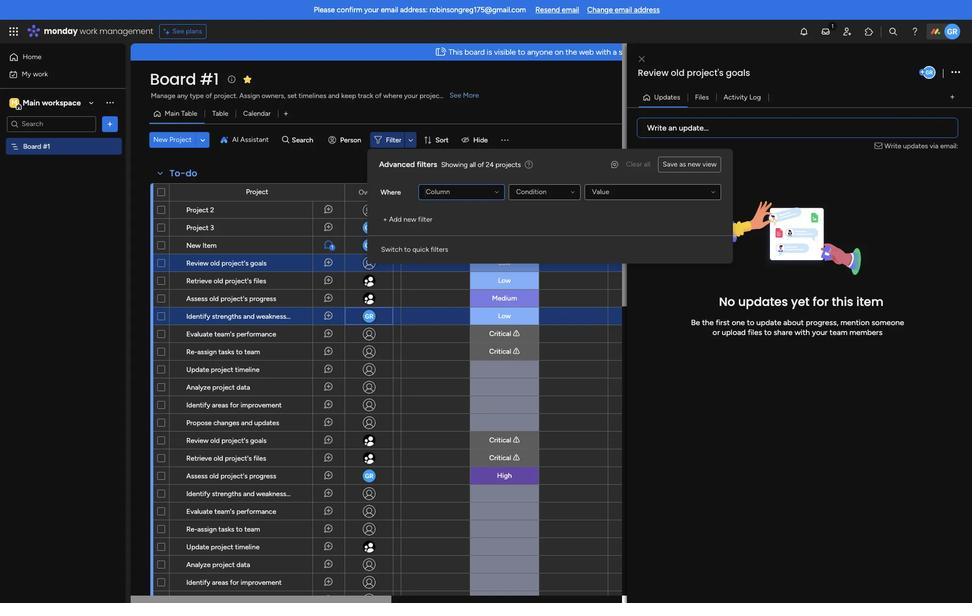 Task type: describe. For each thing, give the bounding box(es) containing it.
1 update project timeline from the top
[[186, 366, 260, 374]]

track
[[358, 92, 374, 100]]

nov 23
[[426, 224, 446, 232]]

yet
[[792, 294, 810, 310]]

advanced
[[379, 160, 415, 169]]

my work button
[[6, 66, 106, 82]]

1 update from the top
[[186, 366, 209, 374]]

mention
[[841, 318, 870, 327]]

0 vertical spatial files
[[254, 277, 266, 286]]

this
[[449, 47, 463, 57]]

showing
[[441, 161, 468, 169]]

updates
[[655, 93, 681, 101]]

2 vertical spatial for
[[230, 579, 239, 588]]

via
[[930, 142, 939, 150]]

1 improvement from the top
[[241, 402, 282, 410]]

nov 21
[[426, 242, 446, 249]]

2 vertical spatial files
[[254, 455, 266, 463]]

members
[[850, 328, 883, 337]]

2 retrieve from the top
[[186, 455, 212, 463]]

1 vertical spatial your
[[404, 92, 418, 100]]

no
[[720, 294, 736, 310]]

on
[[555, 47, 564, 57]]

share
[[774, 328, 793, 337]]

1 weaknesses from the top
[[256, 313, 293, 321]]

Search field
[[290, 133, 319, 147]]

envelope o image
[[875, 141, 885, 151]]

greg robinson image
[[923, 66, 936, 79]]

stands.
[[444, 92, 466, 100]]

21
[[439, 242, 446, 249]]

one
[[732, 318, 746, 327]]

due date
[[422, 188, 450, 197]]

1 evaluate team's performance from the top
[[186, 331, 276, 339]]

ai
[[232, 136, 239, 144]]

main for main table
[[165, 110, 180, 118]]

23
[[439, 224, 446, 232]]

1 critical ⚠️️ from the top
[[490, 330, 520, 338]]

see plans button
[[159, 24, 207, 39]]

2 assess old project's progress from the top
[[186, 473, 276, 481]]

switch to quick filters button
[[377, 242, 453, 258]]

see for see plans
[[173, 27, 184, 36]]

plans
[[186, 27, 202, 36]]

updates for no
[[739, 294, 789, 310]]

old inside field
[[671, 67, 685, 79]]

Board #1 field
[[147, 68, 221, 90]]

2 analyze from the top
[[186, 561, 211, 570]]

address:
[[400, 5, 428, 14]]

activity log button
[[717, 90, 769, 105]]

home button
[[6, 49, 106, 65]]

column information image
[[457, 189, 465, 197]]

1 identify strengths and weaknesses from the top
[[186, 313, 293, 321]]

2 strengths from the top
[[212, 490, 242, 499]]

save
[[663, 160, 678, 169]]

manage
[[151, 92, 176, 100]]

updates button
[[639, 90, 688, 105]]

clear all
[[626, 160, 651, 169]]

board #1 list box
[[0, 136, 126, 288]]

0 horizontal spatial your
[[364, 5, 379, 14]]

1 vertical spatial review old project's goals
[[186, 259, 267, 268]]

search everything image
[[889, 27, 899, 37]]

2 re-assign tasks to team from the top
[[186, 526, 260, 534]]

workspace
[[42, 98, 81, 107]]

add view image for calendar
[[284, 110, 288, 118]]

1 timeline from the top
[[235, 366, 260, 374]]

inbox image
[[821, 27, 831, 37]]

m
[[11, 98, 17, 107]]

2 identify from the top
[[186, 402, 210, 410]]

notifications image
[[800, 27, 809, 37]]

notes
[[564, 188, 583, 197]]

home
[[23, 53, 42, 61]]

filter
[[418, 216, 433, 224]]

2 data from the top
[[237, 561, 250, 570]]

my work
[[22, 70, 48, 78]]

table inside button
[[212, 110, 229, 118]]

help image
[[911, 27, 920, 37]]

1 strengths from the top
[[212, 313, 242, 321]]

2 critical ⚠️️ from the top
[[490, 348, 520, 356]]

or
[[713, 328, 720, 337]]

this
[[832, 294, 854, 310]]

activity log
[[724, 93, 762, 101]]

angle down image
[[201, 136, 205, 144]]

keep
[[341, 92, 356, 100]]

new for new project
[[153, 136, 168, 144]]

as
[[680, 160, 687, 169]]

#1 inside list box
[[43, 142, 50, 151]]

1 email from the left
[[381, 5, 398, 14]]

project for project 2
[[186, 206, 209, 215]]

anyone
[[528, 47, 553, 57]]

3 critical ⚠️️ from the top
[[490, 437, 520, 445]]

manage any type of project. assign owners, set timelines and keep track of where your project stands.
[[151, 92, 466, 100]]

main table
[[165, 110, 198, 118]]

due
[[422, 188, 434, 197]]

date
[[436, 188, 450, 197]]

save as new view
[[663, 160, 717, 169]]

3 ⚠️️ from the top
[[513, 437, 520, 445]]

workspace selection element
[[9, 97, 82, 110]]

arrow down image
[[405, 134, 417, 146]]

2 low from the top
[[498, 277, 511, 285]]

2 vertical spatial review old project's goals
[[186, 437, 267, 445]]

2 update from the top
[[186, 544, 209, 552]]

filter
[[386, 136, 402, 144]]

please
[[314, 5, 335, 14]]

select product image
[[9, 27, 19, 37]]

write for write an update...
[[648, 123, 667, 132]]

no updates yet for this item
[[720, 294, 884, 310]]

hide
[[474, 136, 488, 144]]

2 tasks from the top
[[219, 526, 235, 534]]

link
[[655, 47, 666, 57]]

1 vertical spatial team
[[244, 348, 260, 357]]

person button
[[325, 132, 367, 148]]

calendar button
[[236, 106, 278, 122]]

Priority field
[[491, 187, 518, 198]]

0 horizontal spatial with
[[596, 47, 611, 57]]

see for see more
[[450, 91, 462, 100]]

1 assess old project's progress from the top
[[186, 295, 276, 303]]

files inside the be the first one to update about progress, mention someone or upload files to share with your team members
[[748, 328, 763, 337]]

show board description image
[[226, 74, 238, 84]]

0 vertical spatial for
[[813, 294, 829, 310]]

1 identify from the top
[[186, 313, 210, 321]]

1 tasks from the top
[[219, 348, 235, 357]]

v2 overdue deadline image for nov 23
[[405, 223, 413, 233]]

the inside the be the first one to update about progress, mention someone or upload files to share with your team members
[[703, 318, 714, 327]]

ai logo image
[[220, 136, 228, 144]]

files
[[696, 93, 709, 101]]

2
[[210, 206, 214, 215]]

add
[[389, 216, 402, 224]]

1 vertical spatial for
[[230, 402, 239, 410]]

+
[[383, 216, 388, 224]]

your inside the be the first one to update about progress, mention someone or upload files to share with your team members
[[813, 328, 828, 337]]

greg robinson image
[[945, 24, 961, 39]]

change
[[588, 5, 613, 14]]

1 horizontal spatial of
[[375, 92, 382, 100]]

hide button
[[458, 132, 494, 148]]

address
[[634, 5, 660, 14]]

2 timeline from the top
[[235, 544, 260, 552]]

0 horizontal spatial updates
[[254, 419, 279, 428]]

medium
[[492, 294, 517, 303]]

1 re- from the top
[[186, 348, 197, 357]]

files button
[[688, 90, 717, 105]]

Review old project's goals field
[[636, 67, 918, 79]]

options image
[[105, 119, 115, 129]]

project.
[[214, 92, 238, 100]]

project 2
[[186, 206, 214, 215]]

v2 user feedback image
[[612, 160, 619, 170]]

2 vertical spatial review
[[186, 437, 209, 445]]

management
[[100, 26, 153, 37]]

new for filter
[[404, 216, 417, 224]]

2 progress from the top
[[249, 473, 276, 481]]

goals inside review old project's goals field
[[726, 67, 751, 79]]

close image
[[639, 55, 645, 63]]

log
[[750, 93, 762, 101]]

email for change email address
[[615, 5, 633, 14]]

24
[[486, 161, 494, 169]]

robinsongreg175@gmail.com
[[430, 5, 526, 14]]

animation image
[[433, 44, 449, 60]]

someone
[[872, 318, 905, 327]]

new project
[[153, 136, 192, 144]]

add view image for activity log
[[951, 94, 955, 101]]

2 identify strengths and weaknesses from the top
[[186, 490, 293, 499]]

workspace image
[[9, 97, 19, 108]]

2 areas from the top
[[212, 579, 228, 588]]

1 low from the top
[[498, 259, 511, 267]]

1 horizontal spatial #1
[[200, 68, 219, 90]]

1 vertical spatial review
[[186, 259, 209, 268]]

update...
[[679, 123, 709, 132]]

1 critical from the top
[[490, 330, 512, 338]]

visible
[[495, 47, 516, 57]]

filters inside switch to quick filters button
[[431, 246, 449, 254]]

1
[[331, 245, 334, 251]]

assistant
[[241, 136, 269, 144]]

v2 search image
[[282, 135, 290, 146]]

1 identify areas for improvement from the top
[[186, 402, 282, 410]]

any
[[177, 92, 188, 100]]

column
[[426, 188, 450, 196]]

2 evaluate from the top
[[186, 508, 213, 516]]

write an update...
[[648, 123, 709, 132]]

2 retrieve old project's files from the top
[[186, 455, 266, 463]]

2 analyze project data from the top
[[186, 561, 250, 570]]

be the first one to update about progress, mention someone or upload files to share with your team members
[[692, 318, 905, 337]]

1 performance from the top
[[237, 331, 276, 339]]

1 assess from the top
[[186, 295, 208, 303]]

resend email link
[[536, 5, 580, 14]]

2 assign from the top
[[197, 526, 217, 534]]



Task type: vqa. For each thing, say whether or not it's contained in the screenshot.
identify strengths and weaknesses
yes



Task type: locate. For each thing, give the bounding box(es) containing it.
v2 overdue deadline image right add
[[405, 223, 413, 233]]

2 improvement from the top
[[241, 579, 282, 588]]

switch to quick filters
[[381, 246, 449, 254]]

1 vertical spatial write
[[885, 142, 902, 150]]

owners,
[[262, 92, 286, 100]]

data
[[237, 384, 250, 392], [237, 561, 250, 570]]

review inside field
[[638, 67, 669, 79]]

re-assign tasks to team
[[186, 348, 260, 357], [186, 526, 260, 534]]

with inside the be the first one to update about progress, mention someone or upload files to share with your team members
[[795, 328, 811, 337]]

0 vertical spatial new
[[688, 160, 701, 169]]

+ add new filter
[[383, 216, 433, 224]]

1 horizontal spatial table
[[212, 110, 229, 118]]

1 vertical spatial timeline
[[235, 544, 260, 552]]

your right confirm
[[364, 5, 379, 14]]

4 critical from the top
[[490, 454, 512, 463]]

nov left 21
[[426, 242, 438, 249]]

review down propose
[[186, 437, 209, 445]]

updates for write
[[904, 142, 929, 150]]

0 horizontal spatial new
[[404, 216, 417, 224]]

new inside save as new view button
[[688, 160, 701, 169]]

1 vertical spatial main
[[165, 110, 180, 118]]

1 all from the left
[[644, 160, 651, 169]]

to
[[518, 47, 526, 57], [404, 246, 411, 254], [747, 318, 755, 327], [765, 328, 772, 337], [236, 348, 243, 357], [236, 526, 243, 534]]

2 horizontal spatial email
[[615, 5, 633, 14]]

1 vertical spatial re-
[[186, 526, 197, 534]]

switch
[[381, 246, 403, 254]]

filters down sort popup button
[[417, 160, 438, 169]]

1 horizontal spatial new
[[688, 160, 701, 169]]

Search in workspace field
[[21, 118, 82, 130]]

table inside button
[[181, 110, 198, 118]]

0 vertical spatial the
[[566, 47, 578, 57]]

0 horizontal spatial write
[[648, 123, 667, 132]]

of right track
[[375, 92, 382, 100]]

project for project 3
[[186, 224, 209, 232]]

nov for nov 21
[[426, 242, 438, 249]]

review old project's goals inside field
[[638, 67, 751, 79]]

new
[[688, 160, 701, 169], [404, 216, 417, 224]]

0 vertical spatial tasks
[[219, 348, 235, 357]]

v2 overdue deadline image right switch at the left
[[405, 241, 413, 250]]

of inside advanced filters showing all of 24 projects
[[478, 161, 484, 169]]

2 all from the left
[[470, 161, 476, 169]]

nov for nov 23
[[426, 224, 437, 232]]

your right where
[[404, 92, 418, 100]]

0 vertical spatial new
[[153, 136, 168, 144]]

updates up "update"
[[739, 294, 789, 310]]

0 vertical spatial timeline
[[235, 366, 260, 374]]

this  board is visible to anyone on the web with a shareable link
[[449, 47, 666, 57]]

project for project
[[246, 188, 268, 196]]

2 v2 overdue deadline image from the top
[[405, 241, 413, 250]]

main down manage
[[165, 110, 180, 118]]

1 vertical spatial files
[[748, 328, 763, 337]]

2 team's from the top
[[215, 508, 235, 516]]

1 horizontal spatial board #1
[[150, 68, 219, 90]]

4 critical ⚠️️ from the top
[[490, 454, 520, 463]]

to inside button
[[404, 246, 411, 254]]

with left a in the top of the page
[[596, 47, 611, 57]]

see inside 'button'
[[173, 27, 184, 36]]

0 horizontal spatial of
[[206, 92, 212, 100]]

2 vertical spatial team
[[244, 526, 260, 534]]

2 horizontal spatial of
[[478, 161, 484, 169]]

write left via
[[885, 142, 902, 150]]

updates right changes
[[254, 419, 279, 428]]

2 ⚠️️ from the top
[[513, 348, 520, 356]]

add view image down options icon
[[951, 94, 955, 101]]

new
[[153, 136, 168, 144], [186, 242, 201, 250]]

weaknesses
[[256, 313, 293, 321], [256, 490, 293, 499]]

goals
[[726, 67, 751, 79], [250, 259, 267, 268], [250, 437, 267, 445]]

where
[[381, 188, 401, 197]]

0 vertical spatial board
[[150, 68, 196, 90]]

filters right quick
[[431, 246, 449, 254]]

table down project.
[[212, 110, 229, 118]]

board #1 inside list box
[[23, 142, 50, 151]]

1 vertical spatial board
[[23, 142, 41, 151]]

2 email from the left
[[562, 5, 580, 14]]

board inside list box
[[23, 142, 41, 151]]

0 vertical spatial nov
[[426, 224, 437, 232]]

1 progress from the top
[[249, 295, 276, 303]]

#1
[[200, 68, 219, 90], [43, 142, 50, 151]]

new item
[[186, 242, 217, 250]]

1 vertical spatial evaluate
[[186, 508, 213, 516]]

board up any
[[150, 68, 196, 90]]

all inside button
[[644, 160, 651, 169]]

#1 down "search in workspace" field
[[43, 142, 50, 151]]

2 horizontal spatial updates
[[904, 142, 929, 150]]

main inside main table button
[[165, 110, 180, 118]]

0 vertical spatial retrieve old project's files
[[186, 277, 266, 286]]

invite members image
[[843, 27, 853, 37]]

0 vertical spatial evaluate team's performance
[[186, 331, 276, 339]]

evaluate team's performance
[[186, 331, 276, 339], [186, 508, 276, 516]]

1 vertical spatial strengths
[[212, 490, 242, 499]]

1 re-assign tasks to team from the top
[[186, 348, 260, 357]]

3 critical from the top
[[490, 437, 512, 445]]

0 vertical spatial #1
[[200, 68, 219, 90]]

activity
[[724, 93, 748, 101]]

1 areas from the top
[[212, 402, 228, 410]]

value
[[592, 188, 610, 196]]

the right 'on' at the right top of the page
[[566, 47, 578, 57]]

see
[[173, 27, 184, 36], [450, 91, 462, 100]]

retrieve down new item
[[186, 277, 212, 286]]

v2 overdue deadline image for nov 21
[[405, 241, 413, 250]]

new inside + add new filter button
[[404, 216, 417, 224]]

review old project's goals up files
[[638, 67, 751, 79]]

board down "search in workspace" field
[[23, 142, 41, 151]]

calendar
[[243, 110, 271, 118]]

1 analyze project data from the top
[[186, 384, 250, 392]]

project
[[170, 136, 192, 144], [246, 188, 268, 196], [186, 206, 209, 215], [186, 224, 209, 232]]

1 vertical spatial retrieve old project's files
[[186, 455, 266, 463]]

0 vertical spatial with
[[596, 47, 611, 57]]

add view image down set
[[284, 110, 288, 118]]

3 email from the left
[[615, 5, 633, 14]]

learn more image
[[525, 160, 533, 170]]

Due date field
[[419, 187, 452, 198]]

write for write updates via email:
[[885, 142, 902, 150]]

workspace options image
[[105, 98, 115, 108]]

dapulse addbtn image
[[920, 69, 926, 75]]

1 retrieve old project's files from the top
[[186, 277, 266, 286]]

project 3
[[186, 224, 214, 232]]

apps image
[[865, 27, 875, 37]]

add view image
[[951, 94, 955, 101], [284, 110, 288, 118]]

work right monday
[[80, 26, 97, 37]]

person
[[340, 136, 362, 144]]

1 horizontal spatial updates
[[739, 294, 789, 310]]

2 weaknesses from the top
[[256, 490, 293, 499]]

do
[[186, 167, 197, 180]]

monday
[[44, 26, 78, 37]]

see left more on the top of the page
[[450, 91, 462, 100]]

filters
[[417, 160, 438, 169], [431, 246, 449, 254]]

write left 'an'
[[648, 123, 667, 132]]

1 vertical spatial filters
[[431, 246, 449, 254]]

0 horizontal spatial work
[[33, 70, 48, 78]]

0 vertical spatial retrieve
[[186, 277, 212, 286]]

1 horizontal spatial new
[[186, 242, 201, 250]]

1 vertical spatial evaluate team's performance
[[186, 508, 276, 516]]

1 vertical spatial new
[[404, 216, 417, 224]]

assign
[[197, 348, 217, 357], [197, 526, 217, 534]]

review
[[638, 67, 669, 79], [186, 259, 209, 268], [186, 437, 209, 445]]

2 update project timeline from the top
[[186, 544, 260, 552]]

0 vertical spatial main
[[23, 98, 40, 107]]

update project timeline
[[186, 366, 260, 374], [186, 544, 260, 552]]

resend
[[536, 5, 560, 14]]

0 horizontal spatial the
[[566, 47, 578, 57]]

write an update... button
[[637, 118, 959, 138]]

the right be
[[703, 318, 714, 327]]

monday work management
[[44, 26, 153, 37]]

retrieve down propose
[[186, 455, 212, 463]]

identify strengths and weaknesses
[[186, 313, 293, 321], [186, 490, 293, 499]]

project inside button
[[170, 136, 192, 144]]

remove from favorites image
[[243, 74, 252, 84]]

0 vertical spatial performance
[[237, 331, 276, 339]]

1 horizontal spatial board
[[150, 68, 196, 90]]

review down close icon
[[638, 67, 669, 79]]

1 vertical spatial analyze project data
[[186, 561, 250, 570]]

see more link
[[449, 91, 480, 101]]

critical ⚠️️
[[490, 330, 520, 338], [490, 348, 520, 356], [490, 437, 520, 445], [490, 454, 520, 463]]

retrieve old project's files down changes
[[186, 455, 266, 463]]

new left "item"
[[186, 242, 201, 250]]

1 assign from the top
[[197, 348, 217, 357]]

analyze
[[186, 384, 211, 392], [186, 561, 211, 570]]

Notes field
[[562, 187, 586, 198]]

table button
[[205, 106, 236, 122]]

1 vertical spatial identify strengths and weaknesses
[[186, 490, 293, 499]]

project
[[420, 92, 442, 100], [211, 366, 233, 374], [213, 384, 235, 392], [211, 544, 233, 552], [213, 561, 235, 570]]

2 horizontal spatial your
[[813, 328, 828, 337]]

0 vertical spatial filters
[[417, 160, 438, 169]]

2 vertical spatial goals
[[250, 437, 267, 445]]

new inside button
[[153, 136, 168, 144]]

1 horizontal spatial the
[[703, 318, 714, 327]]

0 vertical spatial goals
[[726, 67, 751, 79]]

work for monday
[[80, 26, 97, 37]]

your down progress,
[[813, 328, 828, 337]]

table down any
[[181, 110, 198, 118]]

email right resend
[[562, 5, 580, 14]]

1 image
[[829, 20, 838, 31]]

1 vertical spatial work
[[33, 70, 48, 78]]

2 evaluate team's performance from the top
[[186, 508, 276, 516]]

0 vertical spatial assess
[[186, 295, 208, 303]]

0 horizontal spatial see
[[173, 27, 184, 36]]

new for view
[[688, 160, 701, 169]]

set
[[288, 92, 297, 100]]

team inside the be the first one to update about progress, mention someone or upload files to share with your team members
[[830, 328, 848, 337]]

2 re- from the top
[[186, 526, 197, 534]]

shareable
[[619, 47, 653, 57]]

re-
[[186, 348, 197, 357], [186, 526, 197, 534]]

advanced filters showing all of 24 projects
[[379, 160, 521, 169]]

review old project's goals down "item"
[[186, 259, 267, 268]]

0 vertical spatial board #1
[[150, 68, 219, 90]]

old
[[671, 67, 685, 79], [210, 259, 220, 268], [214, 277, 223, 286], [209, 295, 219, 303], [210, 437, 220, 445], [214, 455, 223, 463], [209, 473, 219, 481]]

update
[[757, 318, 782, 327]]

2 identify areas for improvement from the top
[[186, 579, 282, 588]]

new for new item
[[186, 242, 201, 250]]

menu image
[[500, 135, 510, 145]]

1 v2 overdue deadline image from the top
[[405, 223, 413, 233]]

0 vertical spatial team
[[830, 328, 848, 337]]

1 vertical spatial identify areas for improvement
[[186, 579, 282, 588]]

projects
[[496, 161, 521, 169]]

is
[[487, 47, 493, 57]]

quick
[[413, 246, 429, 254]]

1 horizontal spatial write
[[885, 142, 902, 150]]

all right clear
[[644, 160, 651, 169]]

1 horizontal spatial all
[[644, 160, 651, 169]]

resend email
[[536, 5, 580, 14]]

change email address link
[[588, 5, 660, 14]]

review down new item
[[186, 259, 209, 268]]

#1 up type
[[200, 68, 219, 90]]

email right change
[[615, 5, 633, 14]]

with down about
[[795, 328, 811, 337]]

Owner field
[[356, 187, 382, 198]]

main table button
[[149, 106, 205, 122]]

low
[[498, 259, 511, 267], [498, 277, 511, 285], [498, 312, 511, 321]]

1 vertical spatial update
[[186, 544, 209, 552]]

updates left via
[[904, 142, 929, 150]]

0 vertical spatial review
[[638, 67, 669, 79]]

v2 overdue deadline image
[[405, 223, 413, 233], [405, 241, 413, 250]]

0 vertical spatial re-assign tasks to team
[[186, 348, 260, 357]]

all left 24
[[470, 161, 476, 169]]

nov down filter
[[426, 224, 437, 232]]

1 vertical spatial assess
[[186, 473, 208, 481]]

2 vertical spatial your
[[813, 328, 828, 337]]

1 data from the top
[[237, 384, 250, 392]]

of left 24
[[478, 161, 484, 169]]

my
[[22, 70, 31, 78]]

v2 expand column image
[[394, 185, 401, 193]]

1 vertical spatial v2 overdue deadline image
[[405, 241, 413, 250]]

0 horizontal spatial board
[[23, 142, 41, 151]]

2 performance from the top
[[237, 508, 276, 516]]

files
[[254, 277, 266, 286], [748, 328, 763, 337], [254, 455, 266, 463]]

To-do field
[[167, 167, 200, 180]]

1 vertical spatial nov
[[426, 242, 438, 249]]

1 vertical spatial add view image
[[284, 110, 288, 118]]

table
[[181, 110, 198, 118], [212, 110, 229, 118]]

retrieve old project's files down "item"
[[186, 277, 266, 286]]

1 button
[[313, 237, 345, 255]]

review old project's goals down changes
[[186, 437, 267, 445]]

+ add new filter button
[[379, 212, 437, 228]]

performance
[[237, 331, 276, 339], [237, 508, 276, 516]]

0 horizontal spatial #1
[[43, 142, 50, 151]]

1 vertical spatial re-assign tasks to team
[[186, 526, 260, 534]]

2 assess from the top
[[186, 473, 208, 481]]

email
[[381, 5, 398, 14], [562, 5, 580, 14], [615, 5, 633, 14]]

1 team's from the top
[[215, 331, 235, 339]]

email left address:
[[381, 5, 398, 14]]

1 horizontal spatial work
[[80, 26, 97, 37]]

main right workspace "icon"
[[23, 98, 40, 107]]

filter button
[[370, 132, 417, 148]]

new right as
[[688, 160, 701, 169]]

of right type
[[206, 92, 212, 100]]

1 vertical spatial progress
[[249, 473, 276, 481]]

project's inside review old project's goals field
[[687, 67, 724, 79]]

to-do
[[170, 167, 197, 180]]

timelines
[[299, 92, 327, 100]]

board #1 up any
[[150, 68, 219, 90]]

1 vertical spatial goals
[[250, 259, 267, 268]]

2 critical from the top
[[490, 348, 512, 356]]

1 horizontal spatial with
[[795, 328, 811, 337]]

4 ⚠️️ from the top
[[513, 454, 520, 463]]

1 vertical spatial with
[[795, 328, 811, 337]]

item
[[203, 242, 217, 250]]

board #1 down "search in workspace" field
[[23, 142, 50, 151]]

v2 ellipsis image
[[137, 589, 145, 604]]

option
[[0, 138, 126, 140]]

new down main table button
[[153, 136, 168, 144]]

2 vertical spatial low
[[498, 312, 511, 321]]

main inside the workspace selection element
[[23, 98, 40, 107]]

1 vertical spatial update project timeline
[[186, 544, 260, 552]]

1 retrieve from the top
[[186, 277, 212, 286]]

main for main workspace
[[23, 98, 40, 107]]

work for my
[[33, 70, 48, 78]]

updates
[[904, 142, 929, 150], [739, 294, 789, 310], [254, 419, 279, 428]]

more
[[463, 91, 479, 100]]

upload
[[722, 328, 746, 337]]

and
[[328, 92, 340, 100], [243, 313, 255, 321], [241, 419, 253, 428], [243, 490, 255, 499]]

0 vertical spatial review old project's goals
[[638, 67, 751, 79]]

1 table from the left
[[181, 110, 198, 118]]

3
[[210, 224, 214, 232]]

all inside advanced filters showing all of 24 projects
[[470, 161, 476, 169]]

high
[[498, 472, 512, 480]]

web
[[579, 47, 594, 57]]

an
[[669, 123, 677, 132]]

your
[[364, 5, 379, 14], [404, 92, 418, 100], [813, 328, 828, 337]]

write inside button
[[648, 123, 667, 132]]

1 vertical spatial assess old project's progress
[[186, 473, 276, 481]]

email:
[[941, 142, 959, 150]]

0 horizontal spatial email
[[381, 5, 398, 14]]

0 vertical spatial your
[[364, 5, 379, 14]]

2 vertical spatial updates
[[254, 419, 279, 428]]

1 evaluate from the top
[[186, 331, 213, 339]]

see left plans
[[173, 27, 184, 36]]

1 ⚠️️ from the top
[[513, 330, 520, 338]]

1 vertical spatial data
[[237, 561, 250, 570]]

please confirm your email address: robinsongreg175@gmail.com
[[314, 5, 526, 14]]

1 vertical spatial the
[[703, 318, 714, 327]]

1 horizontal spatial see
[[450, 91, 462, 100]]

0 vertical spatial strengths
[[212, 313, 242, 321]]

1 vertical spatial improvement
[[241, 579, 282, 588]]

main workspace
[[23, 98, 81, 107]]

tasks
[[219, 348, 235, 357], [219, 526, 235, 534]]

1 analyze from the top
[[186, 384, 211, 392]]

options image
[[952, 66, 961, 79]]

2 table from the left
[[212, 110, 229, 118]]

3 identify from the top
[[186, 490, 210, 499]]

board #1
[[150, 68, 219, 90], [23, 142, 50, 151]]

4 identify from the top
[[186, 579, 210, 588]]

update
[[186, 366, 209, 374], [186, 544, 209, 552]]

1 vertical spatial areas
[[212, 579, 228, 588]]

write
[[648, 123, 667, 132], [885, 142, 902, 150]]

work inside button
[[33, 70, 48, 78]]

3 low from the top
[[498, 312, 511, 321]]

work right 'my'
[[33, 70, 48, 78]]

first
[[716, 318, 730, 327]]

new right add
[[404, 216, 417, 224]]

1 vertical spatial see
[[450, 91, 462, 100]]

1 horizontal spatial add view image
[[951, 94, 955, 101]]

0 vertical spatial add view image
[[951, 94, 955, 101]]

1 vertical spatial new
[[186, 242, 201, 250]]

email for resend email
[[562, 5, 580, 14]]



